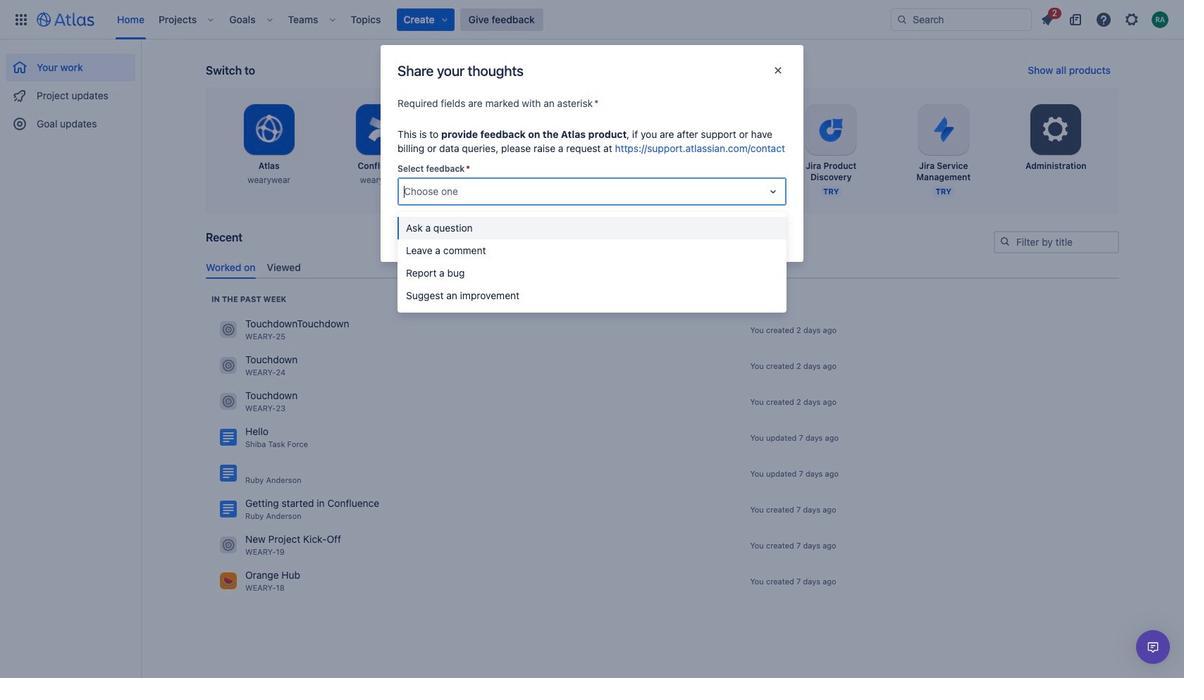 Task type: vqa. For each thing, say whether or not it's contained in the screenshot.
first confluence icon from the bottom of the page
yes



Task type: locate. For each thing, give the bounding box(es) containing it.
townsquare image
[[220, 322, 237, 339], [220, 394, 237, 411], [220, 537, 237, 554]]

1 confluence image from the top
[[220, 430, 237, 446]]

0 vertical spatial confluence image
[[220, 430, 237, 446]]

help image
[[1095, 11, 1112, 28]]

1 townsquare image from the top
[[220, 358, 237, 375]]

confluence image
[[220, 430, 237, 446], [220, 466, 237, 482]]

townsquare image
[[220, 358, 237, 375], [220, 573, 237, 590]]

tab list
[[200, 256, 1125, 279]]

heading
[[211, 294, 287, 305]]

1 vertical spatial townsquare image
[[220, 394, 237, 411]]

None text field
[[404, 185, 407, 199]]

2 confluence image from the top
[[220, 466, 237, 482]]

3 townsquare image from the top
[[220, 537, 237, 554]]

2 vertical spatial townsquare image
[[220, 537, 237, 554]]

1 vertical spatial townsquare image
[[220, 573, 237, 590]]

None search field
[[891, 8, 1032, 31]]

0 vertical spatial townsquare image
[[220, 358, 237, 375]]

group
[[6, 39, 135, 142]]

banner
[[0, 0, 1184, 39]]

0 vertical spatial townsquare image
[[220, 322, 237, 339]]

confluence image
[[220, 501, 237, 518]]

2 townsquare image from the top
[[220, 573, 237, 590]]

open intercom messenger image
[[1145, 639, 1162, 656]]

1 vertical spatial confluence image
[[220, 466, 237, 482]]



Task type: describe. For each thing, give the bounding box(es) containing it.
Filter by title field
[[995, 233, 1118, 252]]

search image
[[1000, 236, 1011, 247]]

top element
[[8, 0, 891, 39]]

close modal image
[[770, 62, 787, 79]]

search image
[[897, 14, 908, 25]]

Search field
[[891, 8, 1032, 31]]

1 townsquare image from the top
[[220, 322, 237, 339]]

2 townsquare image from the top
[[220, 394, 237, 411]]

open image
[[765, 183, 782, 200]]

settings image
[[1039, 113, 1073, 147]]



